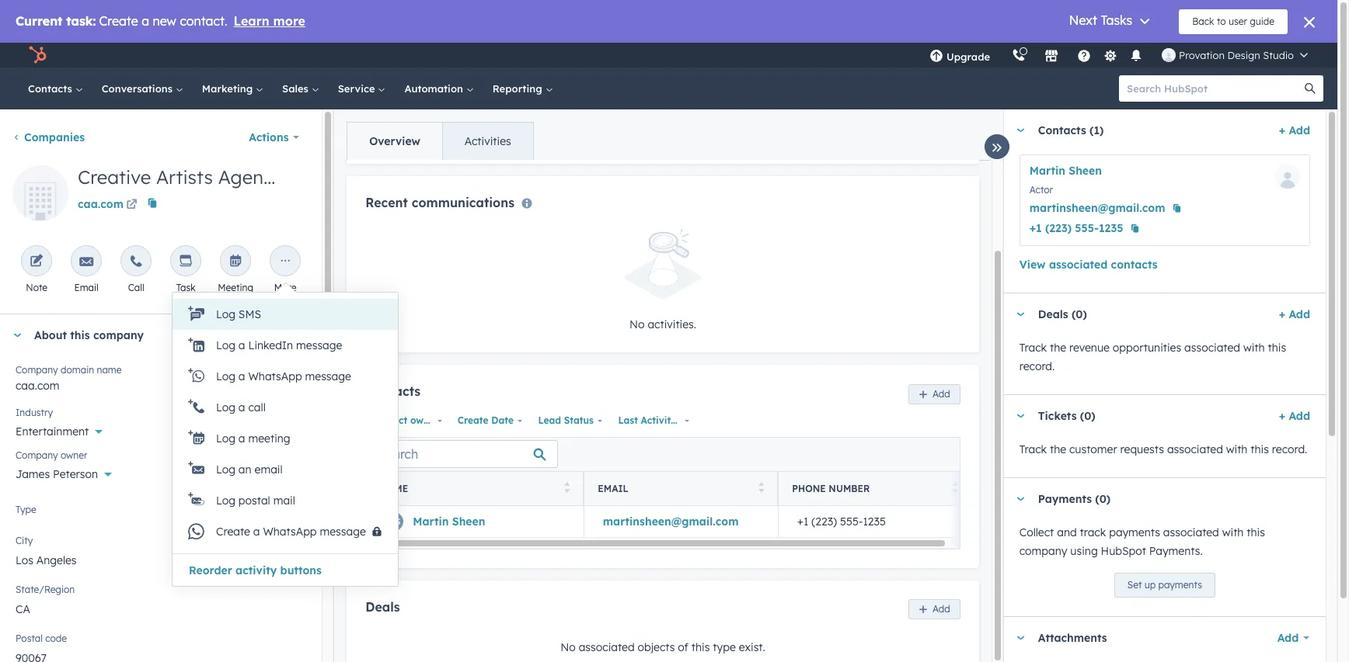 Task type: vqa. For each thing, say whether or not it's contained in the screenshot.
First marketing email send date Date picker
no



Task type: locate. For each thing, give the bounding box(es) containing it.
collect and track payments associated with this company using hubspot payments.
[[1019, 526, 1265, 559]]

+1 (223) 555-1235 down number
[[797, 515, 886, 529]]

caret image for payments
[[1016, 498, 1026, 502]]

1 press to sort. image from the left
[[564, 483, 570, 494]]

1 link opens in a new window image from the top
[[126, 197, 137, 215]]

lead
[[538, 415, 561, 427]]

2 date from the left
[[679, 415, 702, 427]]

1 horizontal spatial 1235
[[1099, 221, 1123, 235]]

1 horizontal spatial no
[[630, 318, 645, 332]]

company inside company domain name caa.com
[[16, 365, 58, 376]]

email
[[74, 282, 99, 294], [598, 484, 629, 495]]

1 vertical spatial with
[[1226, 443, 1248, 457]]

1 vertical spatial (0)
[[1080, 410, 1096, 424]]

1 horizontal spatial sheen
[[1069, 164, 1102, 178]]

+ add button for track the customer requests associated with this record.
[[1279, 407, 1310, 426]]

whatsapp down log postal mail button
[[263, 525, 317, 539]]

date right activity
[[679, 415, 702, 427]]

0 vertical spatial whatsapp
[[248, 370, 302, 384]]

1 horizontal spatial email
[[598, 484, 629, 495]]

email down last at left bottom
[[598, 484, 629, 495]]

name
[[380, 484, 408, 495]]

0 vertical spatial owner
[[410, 415, 439, 427]]

a up log a call
[[238, 370, 245, 384]]

log postal mail
[[216, 494, 295, 508]]

1 vertical spatial company
[[16, 450, 58, 462]]

with for track the revenue opportunities associated with this record.
[[1243, 341, 1265, 355]]

1 horizontal spatial +1
[[1030, 221, 1042, 235]]

martin sheen up actor
[[1030, 164, 1102, 178]]

activities.
[[648, 318, 696, 332]]

whatsapp down log a linkedin message
[[248, 370, 302, 384]]

1235 up view associated contacts
[[1099, 221, 1123, 235]]

+ add for track the revenue opportunities associated with this record.
[[1279, 308, 1310, 322]]

0 vertical spatial martin
[[1030, 164, 1066, 178]]

log down log sms
[[216, 339, 235, 353]]

0 vertical spatial message
[[296, 339, 342, 353]]

message for log a whatsapp message
[[305, 370, 351, 384]]

payments
[[1109, 526, 1160, 540], [1158, 580, 1202, 591]]

log
[[216, 308, 235, 322], [216, 339, 235, 353], [216, 370, 235, 384], [216, 401, 235, 415], [216, 432, 235, 446], [216, 463, 235, 477], [216, 494, 235, 508]]

settings link
[[1101, 47, 1120, 63]]

track for track the customer requests associated with this record.
[[1019, 443, 1047, 457]]

(0) for deals (0)
[[1072, 308, 1087, 322]]

reporting link
[[483, 68, 562, 110]]

1 + from the top
[[1279, 124, 1286, 138]]

1 vertical spatial company
[[1019, 545, 1067, 559]]

1 horizontal spatial martin sheen link
[[1030, 164, 1102, 178]]

555-
[[1075, 221, 1099, 235], [840, 515, 863, 529]]

0 horizontal spatial press to sort. element
[[564, 483, 570, 496]]

0 horizontal spatial deals
[[365, 600, 400, 615]]

0 horizontal spatial date
[[491, 415, 514, 427]]

owner right contact
[[410, 415, 439, 427]]

attachments
[[1038, 632, 1107, 646]]

sheen down (1)
[[1069, 164, 1102, 178]]

0 horizontal spatial martin
[[413, 515, 449, 529]]

owner inside popup button
[[410, 415, 439, 427]]

1 track from the top
[[1019, 341, 1047, 355]]

company inside collect and track payments associated with this company using hubspot payments.
[[1019, 545, 1067, 559]]

payments inside collect and track payments associated with this company using hubspot payments.
[[1109, 526, 1160, 540]]

1 vertical spatial whatsapp
[[263, 525, 317, 539]]

log left "an"
[[216, 463, 235, 477]]

associated
[[1049, 258, 1108, 272], [1185, 341, 1240, 355], [1167, 443, 1223, 457], [1163, 526, 1219, 540], [579, 641, 635, 655]]

associated right 'opportunities'
[[1185, 341, 1240, 355]]

1 vertical spatial martin
[[413, 515, 449, 529]]

1 vertical spatial record.
[[1272, 443, 1307, 457]]

track
[[1080, 526, 1106, 540]]

(0) inside 'dropdown button'
[[1080, 410, 1096, 424]]

0 horizontal spatial martinsheen@gmail.com
[[603, 515, 739, 529]]

0 vertical spatial no
[[630, 318, 645, 332]]

menu containing log sms
[[173, 299, 398, 581]]

search button
[[1297, 75, 1324, 102]]

0 vertical spatial payments
[[1109, 526, 1160, 540]]

1 company from the top
[[16, 365, 58, 376]]

2 vertical spatial + add
[[1279, 410, 1310, 424]]

0 vertical spatial record.
[[1019, 360, 1055, 374]]

1 the from the top
[[1050, 341, 1066, 355]]

1 log from the top
[[216, 308, 235, 322]]

2 log from the top
[[216, 339, 235, 353]]

message for log a linkedin message
[[296, 339, 342, 353]]

0 vertical spatial with
[[1243, 341, 1265, 355]]

0 vertical spatial email
[[74, 282, 99, 294]]

search image
[[1305, 83, 1316, 94]]

contacts (1)
[[1038, 124, 1104, 138]]

log for log a call
[[216, 401, 235, 415]]

company up name
[[93, 329, 144, 343]]

1 vertical spatial martinsheen@gmail.com
[[603, 515, 739, 529]]

0 horizontal spatial +1
[[797, 515, 809, 529]]

2 + add from the top
[[1279, 308, 1310, 322]]

marketplaces button
[[1035, 43, 1068, 68]]

create down postal
[[216, 525, 250, 539]]

1 press to sort. element from the left
[[564, 483, 570, 496]]

with inside 'track the revenue opportunities associated with this record.'
[[1243, 341, 1265, 355]]

(223) inside button
[[1045, 221, 1072, 235]]

associated right the requests
[[1167, 443, 1223, 457]]

2 track from the top
[[1019, 443, 1047, 457]]

1 horizontal spatial 555-
[[1075, 221, 1099, 235]]

0 horizontal spatial 1235
[[863, 515, 886, 529]]

1 horizontal spatial date
[[679, 415, 702, 427]]

5 log from the top
[[216, 432, 235, 446]]

view associated contacts link
[[1019, 256, 1158, 274]]

1 add button from the top
[[909, 384, 960, 405]]

owner up the peterson
[[61, 450, 87, 462]]

payments
[[1038, 493, 1092, 507]]

meeting
[[218, 282, 253, 294]]

1 vertical spatial contacts
[[1038, 124, 1086, 138]]

1 date from the left
[[491, 415, 514, 427]]

2 horizontal spatial contacts
[[1038, 124, 1086, 138]]

1 vertical spatial + add button
[[1279, 305, 1310, 324]]

company down about
[[16, 365, 58, 376]]

1 vertical spatial martin sheen
[[413, 515, 485, 529]]

collect
[[1019, 526, 1054, 540]]

link opens in a new window image
[[126, 197, 137, 215], [126, 200, 137, 211]]

3 press to sort. element from the left
[[953, 483, 958, 496]]

caa.com inside company domain name caa.com
[[16, 379, 59, 393]]

1 horizontal spatial record.
[[1272, 443, 1307, 457]]

1 vertical spatial add button
[[909, 600, 960, 620]]

+ for track the revenue opportunities associated with this record.
[[1279, 308, 1286, 322]]

press to sort. image
[[564, 483, 570, 494], [953, 483, 958, 494]]

martin sheen link
[[1030, 164, 1102, 178], [413, 515, 485, 529]]

caret image left attachments
[[1016, 637, 1026, 641]]

hubspot image
[[28, 46, 47, 65]]

2 company from the top
[[16, 450, 58, 462]]

0 vertical spatial contacts
[[28, 82, 75, 95]]

with inside collect and track payments associated with this company using hubspot payments.
[[1222, 526, 1244, 540]]

log postal mail button
[[173, 486, 398, 517]]

with
[[1243, 341, 1265, 355], [1226, 443, 1248, 457], [1222, 526, 1244, 540]]

provation
[[1179, 49, 1225, 61]]

hubspot link
[[19, 46, 58, 65]]

1 vertical spatial +
[[1279, 308, 1286, 322]]

caa.com up industry
[[16, 379, 59, 393]]

press to sort. image for phone number
[[953, 483, 958, 494]]

martin up actor
[[1030, 164, 1066, 178]]

1 vertical spatial create
[[216, 525, 250, 539]]

opportunities
[[1113, 341, 1181, 355]]

a left the call on the bottom left of the page
[[238, 401, 245, 415]]

caret image left about
[[12, 334, 22, 338]]

555- up view associated contacts
[[1075, 221, 1099, 235]]

message inside "button"
[[305, 370, 351, 384]]

agency
[[218, 166, 283, 189]]

(0) up revenue in the right bottom of the page
[[1072, 308, 1087, 322]]

caret image left tickets
[[1016, 415, 1026, 419]]

martin sheen link down search search field
[[413, 515, 485, 529]]

view
[[1019, 258, 1046, 272]]

0 horizontal spatial martin sheen link
[[413, 515, 485, 529]]

(223)
[[1045, 221, 1072, 235], [812, 515, 837, 529]]

number
[[829, 484, 870, 495]]

1 horizontal spatial press to sort. element
[[758, 483, 764, 496]]

contacts up contact
[[365, 384, 421, 400]]

0 horizontal spatial martinsheen@gmail.com link
[[603, 515, 739, 529]]

this inside dropdown button
[[70, 329, 90, 343]]

contacts inside contacts (1) dropdown button
[[1038, 124, 1086, 138]]

communications
[[412, 195, 515, 211]]

contacts for contacts (1)
[[1038, 124, 1086, 138]]

this inside 'track the revenue opportunities associated with this record.'
[[1268, 341, 1286, 355]]

track down deals (0)
[[1019, 341, 1047, 355]]

this
[[70, 329, 90, 343], [1268, 341, 1286, 355], [1251, 443, 1269, 457], [1247, 526, 1265, 540], [692, 641, 710, 655]]

0 horizontal spatial record.
[[1019, 360, 1055, 374]]

1 vertical spatial caa.com
[[16, 379, 59, 393]]

record. inside 'track the revenue opportunities associated with this record.'
[[1019, 360, 1055, 374]]

+1 up view
[[1030, 221, 1042, 235]]

1 vertical spatial martinsheen@gmail.com link
[[603, 515, 739, 529]]

company
[[93, 329, 144, 343], [1019, 545, 1067, 559]]

0 vertical spatial +1 (223) 555-1235
[[1030, 221, 1123, 235]]

caret image
[[1016, 129, 1026, 133], [1016, 313, 1026, 317], [12, 334, 22, 338], [1016, 415, 1026, 419], [1016, 498, 1026, 502], [1016, 637, 1026, 641]]

press to sort. image for name
[[564, 483, 570, 494]]

contacts left (1)
[[1038, 124, 1086, 138]]

call
[[248, 401, 266, 415]]

log inside "button"
[[216, 370, 235, 384]]

more image
[[278, 255, 292, 270]]

(0) right tickets
[[1080, 410, 1096, 424]]

martin sheen link up actor
[[1030, 164, 1102, 178]]

menu item
[[1001, 43, 1004, 68]]

1 vertical spatial +1 (223) 555-1235
[[797, 515, 886, 529]]

deals inside deals (0) dropdown button
[[1038, 308, 1068, 322]]

payments up hubspot
[[1109, 526, 1160, 540]]

caret image inside contacts (1) dropdown button
[[1016, 129, 1026, 133]]

james
[[16, 468, 50, 482]]

(223) down actor
[[1045, 221, 1072, 235]]

0 vertical spatial +
[[1279, 124, 1286, 138]]

associated inside 'track the revenue opportunities associated with this record.'
[[1185, 341, 1240, 355]]

0 horizontal spatial owner
[[61, 450, 87, 462]]

message up the log a whatsapp message "button"
[[296, 339, 342, 353]]

contacts down hubspot link
[[28, 82, 75, 95]]

last
[[618, 415, 638, 427]]

help image
[[1077, 50, 1091, 64]]

1 vertical spatial 1235
[[863, 515, 886, 529]]

date inside create date popup button
[[491, 415, 514, 427]]

the for revenue
[[1050, 341, 1066, 355]]

1 vertical spatial martin sheen link
[[413, 515, 485, 529]]

log down log a call
[[216, 432, 235, 446]]

6 log from the top
[[216, 463, 235, 477]]

1 vertical spatial menu
[[173, 299, 398, 581]]

a down log postal mail
[[253, 525, 260, 539]]

entertainment
[[16, 425, 89, 439]]

7 log from the top
[[216, 494, 235, 508]]

a for log a call
[[238, 401, 245, 415]]

0 vertical spatial 555-
[[1075, 221, 1099, 235]]

track the revenue opportunities associated with this record.
[[1019, 341, 1286, 374]]

caret image inside deals (0) dropdown button
[[1016, 313, 1026, 317]]

track for track the revenue opportunities associated with this record.
[[1019, 341, 1047, 355]]

4 log from the top
[[216, 401, 235, 415]]

2 the from the top
[[1050, 443, 1066, 457]]

+1 (223) 555-1235
[[1030, 221, 1123, 235], [797, 515, 886, 529]]

1 horizontal spatial martinsheen@gmail.com
[[1030, 201, 1165, 215]]

caret image inside about this company dropdown button
[[12, 334, 22, 338]]

date left lead
[[491, 415, 514, 427]]

a left linkedin
[[238, 339, 245, 353]]

2 vertical spatial (0)
[[1095, 493, 1111, 507]]

0 horizontal spatial no
[[561, 641, 576, 655]]

associated inside collect and track payments associated with this company using hubspot payments.
[[1163, 526, 1219, 540]]

2 link opens in a new window image from the top
[[126, 200, 137, 211]]

revenue
[[1069, 341, 1110, 355]]

payments right the 'up'
[[1158, 580, 1202, 591]]

track down tickets
[[1019, 443, 1047, 457]]

0 horizontal spatial contacts
[[28, 82, 75, 95]]

0 vertical spatial deals
[[1038, 308, 1068, 322]]

press to sort. element
[[564, 483, 570, 496], [758, 483, 764, 496], [953, 483, 958, 496]]

with for collect and track payments associated with this company using hubspot payments.
[[1222, 526, 1244, 540]]

1 + add button from the top
[[1279, 121, 1310, 140]]

0 vertical spatial + add
[[1279, 124, 1310, 138]]

0 vertical spatial create
[[458, 415, 489, 427]]

activity
[[236, 565, 277, 578]]

1 vertical spatial no
[[561, 641, 576, 655]]

2 vertical spatial contacts
[[365, 384, 421, 400]]

martinsheen@gmail.com
[[1030, 201, 1165, 215], [603, 515, 739, 529]]

with for track the customer requests associated with this record.
[[1226, 443, 1248, 457]]

log left the call on the bottom left of the page
[[216, 401, 235, 415]]

2 + from the top
[[1279, 308, 1286, 322]]

a inside button
[[238, 401, 245, 415]]

log left postal
[[216, 494, 235, 508]]

create for create date
[[458, 415, 489, 427]]

calling icon image
[[1012, 49, 1026, 63]]

log for log a linkedin message
[[216, 339, 235, 353]]

1 horizontal spatial create
[[458, 415, 489, 427]]

postal code
[[16, 633, 67, 645]]

associated for opportunities
[[1185, 341, 1240, 355]]

1 horizontal spatial martin sheen
[[1030, 164, 1102, 178]]

record. for track the customer requests associated with this record.
[[1272, 443, 1307, 457]]

2 press to sort. image from the left
[[953, 483, 958, 494]]

company up james
[[16, 450, 58, 462]]

create up search search field
[[458, 415, 489, 427]]

track inside 'track the revenue opportunities associated with this record.'
[[1019, 341, 1047, 355]]

+
[[1279, 124, 1286, 138], [1279, 308, 1286, 322], [1279, 410, 1286, 424]]

1 vertical spatial deals
[[365, 600, 400, 615]]

date inside the last activity date popup button
[[679, 415, 702, 427]]

log sms button
[[173, 299, 398, 330]]

1 horizontal spatial martin
[[1030, 164, 1066, 178]]

0 vertical spatial + add button
[[1279, 121, 1310, 140]]

1 horizontal spatial deals
[[1038, 308, 1068, 322]]

2 vertical spatial message
[[320, 525, 366, 539]]

caret image up collect
[[1016, 498, 1026, 502]]

reporting
[[493, 82, 545, 95]]

555- down number
[[840, 515, 863, 529]]

1 vertical spatial + add
[[1279, 308, 1310, 322]]

a left meeting
[[238, 432, 245, 446]]

company owner
[[16, 450, 87, 462]]

create inside button
[[216, 525, 250, 539]]

company domain name caa.com
[[16, 365, 122, 393]]

+1 down phone
[[797, 515, 809, 529]]

a inside "button"
[[238, 370, 245, 384]]

0 horizontal spatial create
[[216, 525, 250, 539]]

meeting image
[[229, 255, 243, 270]]

automation
[[404, 82, 466, 95]]

1 horizontal spatial company
[[1019, 545, 1067, 559]]

record. for track the revenue opportunities associated with this record.
[[1019, 360, 1055, 374]]

view associated contacts
[[1019, 258, 1158, 272]]

log up log a call
[[216, 370, 235, 384]]

create for create a whatsapp message
[[216, 525, 250, 539]]

associated left objects
[[579, 641, 635, 655]]

caret image for contacts
[[1016, 129, 1026, 133]]

1 horizontal spatial owner
[[410, 415, 439, 427]]

+ add button for track the revenue opportunities associated with this record.
[[1279, 305, 1310, 324]]

companies
[[24, 131, 85, 145]]

0 vertical spatial martin sheen link
[[1030, 164, 1102, 178]]

2 add button from the top
[[909, 600, 960, 620]]

0 vertical spatial martinsheen@gmail.com
[[1030, 201, 1165, 215]]

caret image inside payments (0) dropdown button
[[1016, 498, 1026, 502]]

1235 down number
[[863, 515, 886, 529]]

0 vertical spatial (223)
[[1045, 221, 1072, 235]]

0 horizontal spatial press to sort. image
[[564, 483, 570, 494]]

1 horizontal spatial contacts
[[365, 384, 421, 400]]

add button
[[909, 384, 960, 405], [909, 600, 960, 620]]

+1 (223) 555-1235 up view associated contacts
[[1030, 221, 1123, 235]]

the down tickets
[[1050, 443, 1066, 457]]

3 log from the top
[[216, 370, 235, 384]]

james peterson
[[16, 468, 98, 482]]

log left sms at the left of the page
[[216, 308, 235, 322]]

create
[[458, 415, 489, 427], [216, 525, 250, 539]]

martin down search search field
[[413, 515, 449, 529]]

whatsapp inside create a whatsapp message button
[[263, 525, 317, 539]]

0 horizontal spatial menu
[[173, 299, 398, 581]]

0 horizontal spatial 555-
[[840, 515, 863, 529]]

log for log a whatsapp message
[[216, 370, 235, 384]]

no for no associated objects of this type exist.
[[561, 641, 576, 655]]

0 vertical spatial track
[[1019, 341, 1047, 355]]

no inside alert
[[630, 318, 645, 332]]

exist.
[[739, 641, 765, 655]]

calling icon button
[[1006, 45, 1032, 65]]

actions button
[[239, 122, 310, 153]]

2 vertical spatial with
[[1222, 526, 1244, 540]]

message up buttons
[[320, 525, 366, 539]]

0 horizontal spatial company
[[93, 329, 144, 343]]

contacts
[[1111, 258, 1158, 272]]

linkedin
[[248, 339, 293, 353]]

menu
[[919, 43, 1319, 68], [173, 299, 398, 581]]

caret image left contacts (1)
[[1016, 129, 1026, 133]]

navigation
[[347, 122, 534, 161]]

set
[[1128, 580, 1142, 591]]

automation link
[[395, 68, 483, 110]]

0 vertical spatial company
[[16, 365, 58, 376]]

caret image left deals (0)
[[1016, 313, 1026, 317]]

message up log a call button
[[305, 370, 351, 384]]

caa.com down creative
[[78, 197, 124, 211]]

caa.com link
[[78, 192, 140, 215]]

0 vertical spatial company
[[93, 329, 144, 343]]

contacts (1) button
[[1004, 110, 1273, 152]]

the inside 'track the revenue opportunities associated with this record.'
[[1050, 341, 1066, 355]]

email down email icon
[[74, 282, 99, 294]]

create date button
[[452, 411, 526, 431]]

attachments button
[[1004, 618, 1261, 660]]

1 horizontal spatial press to sort. image
[[953, 483, 958, 494]]

1 vertical spatial +1
[[797, 515, 809, 529]]

(0) up track
[[1095, 493, 1111, 507]]

press to sort. element for email
[[758, 483, 764, 496]]

1 vertical spatial track
[[1019, 443, 1047, 457]]

(0) for tickets (0)
[[1080, 410, 1096, 424]]

artists
[[156, 166, 213, 189]]

caret image inside tickets (0) 'dropdown button'
[[1016, 415, 1026, 419]]

associated up payments.
[[1163, 526, 1219, 540]]

owner
[[410, 415, 439, 427], [61, 450, 87, 462]]

sheen down search search field
[[452, 515, 485, 529]]

(223) down 'phone number'
[[812, 515, 837, 529]]

2 + add button from the top
[[1279, 305, 1310, 324]]

3 + add from the top
[[1279, 410, 1310, 424]]

log a linkedin message button
[[173, 330, 398, 361]]

whatsapp
[[248, 370, 302, 384], [263, 525, 317, 539]]

martin sheen down search search field
[[413, 515, 485, 529]]

3 + from the top
[[1279, 410, 1286, 424]]

company down collect
[[1019, 545, 1067, 559]]

3 + add button from the top
[[1279, 407, 1310, 426]]

whatsapp inside the log a whatsapp message "button"
[[248, 370, 302, 384]]

this inside collect and track payments associated with this company using hubspot payments.
[[1247, 526, 1265, 540]]

press to sort. element for name
[[564, 483, 570, 496]]

create inside popup button
[[458, 415, 489, 427]]

the left revenue in the right bottom of the page
[[1050, 341, 1066, 355]]

2 press to sort. element from the left
[[758, 483, 764, 496]]

0 vertical spatial sheen
[[1069, 164, 1102, 178]]



Task type: describe. For each thing, give the bounding box(es) containing it.
note
[[26, 282, 47, 294]]

0 horizontal spatial sheen
[[452, 515, 485, 529]]

marketplaces image
[[1045, 50, 1059, 64]]

creative artists agency
[[78, 166, 283, 189]]

Search search field
[[369, 441, 558, 469]]

meeting
[[248, 432, 290, 446]]

log for log an email
[[216, 463, 235, 477]]

service
[[338, 82, 378, 95]]

message for create a whatsapp message
[[320, 525, 366, 539]]

phone
[[792, 484, 826, 495]]

press to sort. image
[[758, 483, 764, 494]]

associated down +1 (223) 555-1235 button
[[1049, 258, 1108, 272]]

call image
[[129, 255, 143, 270]]

edit button
[[12, 166, 68, 227]]

associated for requests
[[1167, 443, 1223, 457]]

name
[[97, 365, 122, 376]]

industry
[[16, 407, 53, 419]]

objects
[[638, 641, 675, 655]]

(1)
[[1090, 124, 1104, 138]]

lead status button
[[533, 411, 607, 431]]

a for log a meeting
[[238, 432, 245, 446]]

postal
[[238, 494, 270, 508]]

whatsapp for log
[[248, 370, 302, 384]]

payments inside set up payments link
[[1158, 580, 1202, 591]]

a for create a whatsapp message
[[253, 525, 260, 539]]

email image
[[79, 255, 93, 270]]

1 horizontal spatial caa.com
[[78, 197, 124, 211]]

+ for track the customer requests associated with this record.
[[1279, 410, 1286, 424]]

hubspot
[[1101, 545, 1146, 559]]

555- inside button
[[1075, 221, 1099, 235]]

design
[[1228, 49, 1260, 61]]

of
[[678, 641, 688, 655]]

+1 (223) 555-1235 button
[[1030, 219, 1123, 238]]

Postal code text field
[[16, 643, 306, 663]]

sales link
[[273, 68, 329, 110]]

no associated objects of this type exist.
[[561, 641, 765, 655]]

no activities.
[[630, 318, 696, 332]]

city
[[16, 535, 33, 547]]

actor
[[1030, 184, 1053, 196]]

0 horizontal spatial +1 (223) 555-1235
[[797, 515, 886, 529]]

settings image
[[1103, 49, 1117, 63]]

associated for payments
[[1163, 526, 1219, 540]]

reorder activity buttons
[[189, 565, 322, 578]]

overview link
[[348, 123, 442, 160]]

marketing
[[202, 82, 256, 95]]

james peterson button
[[16, 459, 306, 485]]

this for track the customer requests associated with this record.
[[1251, 443, 1269, 457]]

notifications image
[[1129, 50, 1143, 64]]

a for log a whatsapp message
[[238, 370, 245, 384]]

an
[[238, 463, 252, 477]]

about this company button
[[0, 315, 306, 357]]

provation design studio
[[1179, 49, 1294, 61]]

conversations link
[[92, 68, 193, 110]]

company inside dropdown button
[[93, 329, 144, 343]]

martin sheen link for martinsheen@gmail.com
[[413, 515, 485, 529]]

1 + add from the top
[[1279, 124, 1310, 138]]

postal
[[16, 633, 43, 645]]

studio
[[1263, 49, 1294, 61]]

james peterson image
[[1162, 48, 1176, 62]]

caret image for tickets
[[1016, 415, 1026, 419]]

deals (0) button
[[1004, 294, 1273, 336]]

log for log sms
[[216, 308, 235, 322]]

upgrade image
[[930, 50, 944, 64]]

add button for deals
[[909, 600, 960, 620]]

owner for contact owner
[[410, 415, 439, 427]]

deals for deals (0)
[[1038, 308, 1068, 322]]

caret image inside attachments dropdown button
[[1016, 637, 1026, 641]]

log an email button
[[173, 455, 398, 486]]

status
[[564, 415, 594, 427]]

creative
[[78, 166, 151, 189]]

tickets
[[1038, 410, 1077, 424]]

no for no activities.
[[630, 318, 645, 332]]

Search HubSpot search field
[[1119, 75, 1310, 102]]

activity
[[641, 415, 677, 427]]

martin sheen link for view associated contacts
[[1030, 164, 1102, 178]]

requests
[[1120, 443, 1164, 457]]

upgrade
[[947, 51, 990, 63]]

companies link
[[12, 131, 85, 145]]

deals for deals
[[365, 600, 400, 615]]

log a call
[[216, 401, 266, 415]]

phone number
[[792, 484, 870, 495]]

whatsapp for create
[[263, 525, 317, 539]]

deals (0)
[[1038, 308, 1087, 322]]

+ add for track the customer requests associated with this record.
[[1279, 410, 1310, 424]]

a for log a linkedin message
[[238, 339, 245, 353]]

caret image for about
[[12, 334, 22, 338]]

sms
[[238, 308, 261, 322]]

owner for company owner
[[61, 450, 87, 462]]

actions
[[249, 131, 289, 145]]

caret image for deals
[[1016, 313, 1026, 317]]

press to sort. element for phone number
[[953, 483, 958, 496]]

the for customer
[[1050, 443, 1066, 457]]

log for log postal mail
[[216, 494, 235, 508]]

set up payments link
[[1114, 574, 1215, 598]]

about
[[34, 329, 67, 343]]

1 vertical spatial (223)
[[812, 515, 837, 529]]

buttons
[[280, 565, 322, 578]]

contacts for the 'contacts' link
[[28, 82, 75, 95]]

last activity date
[[618, 415, 702, 427]]

code
[[45, 633, 67, 645]]

no activities. alert
[[365, 229, 960, 334]]

using
[[1070, 545, 1098, 559]]

last activity date button
[[613, 411, 702, 431]]

sales
[[282, 82, 311, 95]]

0 horizontal spatial martin sheen
[[413, 515, 485, 529]]

0 horizontal spatial email
[[74, 282, 99, 294]]

create a whatsapp message
[[216, 525, 366, 539]]

set up payments
[[1128, 580, 1202, 591]]

and
[[1057, 526, 1077, 540]]

menu containing provation design studio
[[919, 43, 1319, 68]]

log a meeting
[[216, 432, 290, 446]]

State/Region text field
[[16, 594, 306, 625]]

company for company domain name caa.com
[[16, 365, 58, 376]]

add button for contacts
[[909, 384, 960, 405]]

create a whatsapp message button
[[173, 517, 398, 548]]

City text field
[[16, 545, 306, 576]]

1 vertical spatial email
[[598, 484, 629, 495]]

peterson
[[53, 468, 98, 482]]

(0) for payments (0)
[[1095, 493, 1111, 507]]

task image
[[179, 255, 193, 270]]

add inside popup button
[[1277, 632, 1299, 646]]

contact
[[371, 415, 407, 427]]

about this company
[[34, 329, 144, 343]]

this for collect and track payments associated with this company using hubspot payments.
[[1247, 526, 1265, 540]]

this for track the revenue opportunities associated with this record.
[[1268, 341, 1286, 355]]

recent communications
[[365, 195, 515, 211]]

1 vertical spatial 555-
[[840, 515, 863, 529]]

marketing link
[[193, 68, 273, 110]]

payments (0)
[[1038, 493, 1111, 507]]

1235 inside button
[[1099, 221, 1123, 235]]

conversations
[[102, 82, 175, 95]]

contact owner
[[371, 415, 439, 427]]

0 vertical spatial martin sheen
[[1030, 164, 1102, 178]]

+1 inside button
[[1030, 221, 1042, 235]]

payments (0) button
[[1004, 479, 1304, 521]]

notifications button
[[1123, 43, 1150, 68]]

type
[[16, 504, 36, 516]]

call
[[128, 282, 144, 294]]

0 vertical spatial martinsheen@gmail.com link
[[1030, 199, 1165, 218]]

navigation containing overview
[[347, 122, 534, 161]]

log for log a meeting
[[216, 432, 235, 446]]

state/region
[[16, 584, 75, 596]]

log sms
[[216, 308, 261, 322]]

company for company owner
[[16, 450, 58, 462]]

note image
[[30, 255, 44, 270]]

contacts link
[[19, 68, 92, 110]]

log an email
[[216, 463, 283, 477]]

reorder activity buttons button
[[179, 562, 332, 581]]

domain
[[61, 365, 94, 376]]



